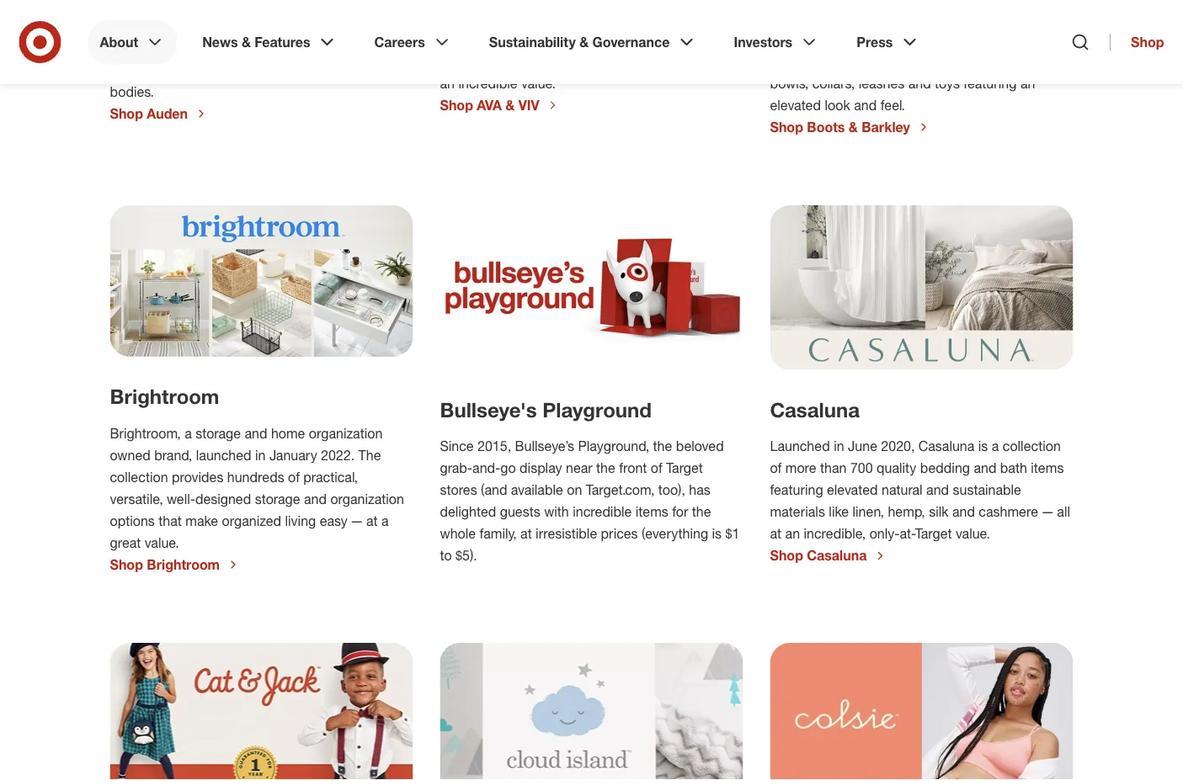 Task type: vqa. For each thing, say whether or not it's contained in the screenshot.
Available
yes



Task type: describe. For each thing, give the bounding box(es) containing it.
shop inside ava & viv, which launched in 2015, is women's apparel that offers extended sizes (x-4x) for women who love fashion and appreciate quality at an incredible value. shop ava & viv
[[440, 97, 473, 113]]

only-
[[870, 526, 900, 543]]

& for governance
[[580, 34, 589, 50]]

boots and barkley is target's owned brand apparel and accessory line for pets which launched in 2011. the brand includes pet beds, bowls, collars, leashes and toys featuring an elevated look and feel. shop boots & barkley
[[770, 9, 1057, 135]]

apparel inside boots and barkley is target's owned brand apparel and accessory line for pets which launched in 2011. the brand includes pet beds, bowls, collars, leashes and toys featuring an elevated look and feel. shop boots & barkley
[[770, 31, 815, 48]]

elevated inside launched in june 2020, casaluna is a collection of more than 700 quality bedding and bath items featuring elevated natural and sustainable materials like linen, hemp, silk and cashmere — all at an incredible, only-at-target value. shop casaluna
[[827, 482, 878, 499]]

0 vertical spatial brightroom
[[110, 384, 219, 409]]

target inside since 2015, bullseye's playground, the beloved grab-and-go display near the front of target stores (and available on target.com, too), has delighted guests with incredible items for the whole family, at irresistible prices (everything is $1 to $5).
[[666, 460, 703, 477]]

a woman posing for a picture image
[[770, 643, 1073, 781]]

shop boots & barkley link
[[770, 119, 931, 136]]

$5).
[[456, 548, 477, 564]]

pet
[[1000, 53, 1020, 69]]

that inside ava & viv, which launched in 2015, is women's apparel that offers extended sizes (x-4x) for women who love fashion and appreciate quality at an incredible value. shop ava & viv
[[489, 31, 512, 48]]

shop inside brightroom, a storage and home organization owned brand, launched in january 2022. the collection provides hundreds of practical, versatile, well-designed storage and organization options that make organized living easy — at a great value. shop brightroom
[[110, 557, 143, 573]]

the down has
[[692, 504, 711, 521]]

delighted
[[440, 504, 496, 521]]

ava & viv, which launched in 2015, is women's apparel that offers extended sizes (x-4x) for women who love fashion and appreciate quality at an incredible value. shop ava & viv
[[440, 9, 742, 113]]

near
[[566, 460, 593, 477]]

linen,
[[853, 504, 884, 521]]

an inside boots and barkley is target's owned brand apparel and accessory line for pets which launched in 2011. the brand includes pet beds, bowls, collars, leashes and toys featuring an elevated look and feel. shop boots & barkley
[[1021, 75, 1035, 91]]

(and
[[481, 482, 507, 499]]

1 horizontal spatial storage
[[255, 491, 300, 507]]

bullseye's playground
[[440, 398, 652, 422]]

shop casaluna link
[[770, 548, 887, 565]]

of left their
[[325, 61, 337, 78]]

news
[[202, 34, 238, 50]]

which inside boots and barkley is target's owned brand apparel and accessory line for pets which launched in 2011. the brand includes pet beds, bowls, collars, leashes and toys featuring an elevated look and feel. shop boots & barkley
[[986, 31, 1022, 48]]

700
[[851, 460, 873, 477]]

too),
[[658, 482, 686, 499]]

provides
[[172, 469, 224, 486]]

living
[[285, 513, 316, 529]]

versatile,
[[110, 491, 163, 507]]

love
[[517, 53, 542, 69]]

$1
[[726, 526, 740, 543]]

investors
[[734, 34, 793, 50]]

beauty
[[280, 61, 321, 78]]

2015, inside since 2015, bullseye's playground, the beloved grab-and-go display near the front of target stores (and available on target.com, too), has delighted guests with incredible items for the whole family, at irresistible prices (everything is $1 to $5).
[[478, 439, 511, 455]]

1 horizontal spatial brand
[[993, 9, 1028, 26]]

governance
[[593, 34, 670, 50]]

pets
[[956, 31, 982, 48]]

guests
[[500, 504, 540, 521]]

appreciate
[[619, 53, 683, 69]]

shop inside shop link
[[1131, 34, 1164, 50]]

shop auden link
[[110, 105, 208, 122]]

features
[[255, 34, 310, 50]]

and-
[[473, 460, 501, 477]]

sustainable
[[953, 482, 1022, 499]]

in inside boots and barkley is target's owned brand apparel and accessory line for pets which launched in 2011. the brand includes pet beds, bowls, collars, leashes and toys featuring an elevated look and feel. shop boots & barkley
[[829, 53, 840, 69]]

brand,
[[154, 447, 192, 464]]

launched for launched in march 2019, auden offers a collection of bras and panties that empowers women at any age to feel comfortable and confident, and embrace the beauty of their own bodies. shop auden
[[110, 0, 170, 12]]

in inside launched in march 2019, auden offers a collection of bras and panties that empowers women at any age to feel comfortable and confident, and embrace the beauty of their own bodies. shop auden
[[174, 0, 184, 12]]

home
[[271, 425, 305, 442]]

women inside ava & viv, which launched in 2015, is women's apparel that offers extended sizes (x-4x) for women who love fashion and appreciate quality at an incredible value. shop ava & viv
[[440, 53, 484, 69]]

stores
[[440, 482, 477, 499]]

careers link
[[363, 20, 464, 64]]

accessory
[[846, 31, 908, 48]]

march
[[188, 0, 226, 12]]

news & features link
[[190, 20, 349, 64]]

collection inside brightroom, a storage and home organization owned brand, launched in january 2022. the collection provides hundreds of practical, versatile, well-designed storage and organization options that make organized living easy — at a great value. shop brightroom
[[110, 469, 168, 486]]

of inside since 2015, bullseye's playground, the beloved grab-and-go display near the front of target stores (and available on target.com, too), has delighted guests with incredible items for the whole family, at irresistible prices (everything is $1 to $5).
[[651, 460, 663, 477]]

careers
[[374, 34, 425, 50]]

shop ava & viv link
[[440, 97, 560, 114]]

0 vertical spatial auden
[[267, 0, 306, 12]]

a inside launched in march 2019, auden offers a collection of bras and panties that empowers women at any age to feel comfortable and confident, and embrace the beauty of their own bodies. shop auden
[[348, 0, 355, 12]]

0 vertical spatial organization
[[309, 425, 383, 442]]

feel
[[240, 40, 262, 56]]

grab-
[[440, 460, 473, 477]]

whole
[[440, 526, 476, 543]]

to inside launched in march 2019, auden offers a collection of bras and panties that empowers women at any age to feel comfortable and confident, and embrace the beauty of their own bodies. shop auden
[[224, 40, 236, 56]]

1 vertical spatial barkley
[[862, 119, 910, 135]]

bedding
[[920, 460, 970, 477]]

empowers
[[319, 18, 382, 34]]

with
[[544, 504, 569, 521]]

bath
[[1000, 460, 1027, 477]]

practical,
[[304, 469, 358, 486]]

front
[[619, 460, 647, 477]]

beloved
[[676, 439, 724, 455]]

like
[[829, 504, 849, 521]]

hundreds
[[227, 469, 284, 486]]

confident,
[[110, 61, 170, 78]]

logo image
[[440, 205, 743, 370]]

launched inside boots and barkley is target's owned brand apparel and accessory line for pets which launched in 2011. the brand includes pet beds, bowls, collars, leashes and toys featuring an elevated look and feel. shop boots & barkley
[[770, 53, 826, 69]]

1 vertical spatial organization
[[330, 491, 404, 507]]

quality inside launched in june 2020, casaluna is a collection of more than 700 quality bedding and bath items featuring elevated natural and sustainable materials like linen, hemp, silk and cashmere — all at an incredible, only-at-target value. shop casaluna
[[877, 460, 917, 477]]

june
[[848, 439, 878, 455]]

hemp,
[[888, 504, 925, 521]]

0 vertical spatial casaluna
[[770, 398, 860, 422]]

apparel inside ava & viv, which launched in 2015, is women's apparel that offers extended sizes (x-4x) for women who love fashion and appreciate quality at an incredible value. shop ava & viv
[[440, 31, 485, 48]]

more
[[786, 460, 817, 477]]

available
[[511, 482, 563, 499]]

own
[[371, 61, 396, 78]]

2015, inside ava & viv, which launched in 2015, is women's apparel that offers extended sizes (x-4x) for women who love fashion and appreciate quality at an incredible value. shop ava & viv
[[618, 9, 651, 26]]

all
[[1057, 504, 1071, 521]]

in inside ava & viv, which launched in 2015, is women's apparel that offers extended sizes (x-4x) for women who love fashion and appreciate quality at an incredible value. shop ava & viv
[[603, 9, 614, 26]]

incredible inside since 2015, bullseye's playground, the beloved grab-and-go display near the front of target stores (and available on target.com, too), has delighted guests with incredible items for the whole family, at irresistible prices (everything is $1 to $5).
[[573, 504, 632, 521]]

& for viv,
[[468, 9, 476, 26]]

a bed and a bathtub image
[[770, 205, 1073, 370]]

2019,
[[230, 0, 263, 12]]

2022.
[[321, 447, 355, 464]]

collection for at
[[110, 18, 168, 34]]

silk
[[929, 504, 949, 521]]

1 horizontal spatial boots
[[807, 119, 845, 135]]

of inside launched in june 2020, casaluna is a collection of more than 700 quality bedding and bath items featuring elevated natural and sustainable materials like linen, hemp, silk and cashmere — all at an incredible, only-at-target value. shop casaluna
[[770, 460, 782, 477]]

is inside since 2015, bullseye's playground, the beloved grab-and-go display near the front of target stores (and available on target.com, too), has delighted guests with incredible items for the whole family, at irresistible prices (everything is $1 to $5).
[[712, 526, 722, 543]]

viv
[[519, 97, 540, 113]]

a man and a woman image
[[110, 643, 413, 781]]

cashmere
[[979, 504, 1039, 521]]

1 horizontal spatial ava
[[477, 97, 502, 113]]

investors link
[[722, 20, 832, 64]]

playground
[[543, 398, 652, 422]]

january
[[269, 447, 317, 464]]

age
[[198, 40, 220, 56]]

target's
[[899, 9, 945, 26]]

line
[[911, 31, 932, 48]]

(everything
[[642, 526, 708, 543]]

women inside launched in march 2019, auden offers a collection of bras and panties that empowers women at any age to feel comfortable and confident, and embrace the beauty of their own bodies. shop auden
[[110, 40, 154, 56]]

the inside brightroom, a storage and home organization owned brand, launched in january 2022. the collection provides hundreds of practical, versatile, well-designed storage and organization options that make organized living easy — at a great value. shop brightroom
[[358, 447, 381, 464]]

4x)
[[665, 31, 685, 48]]

go
[[501, 460, 516, 477]]

featuring inside boots and barkley is target's owned brand apparel and accessory line for pets which launched in 2011. the brand includes pet beds, bowls, collars, leashes and toys featuring an elevated look and feel. shop boots & barkley
[[964, 75, 1017, 91]]

at inside ava & viv, which launched in 2015, is women's apparel that offers extended sizes (x-4x) for women who love fashion and appreciate quality at an incredible value. shop ava & viv
[[731, 53, 742, 69]]

for inside since 2015, bullseye's playground, the beloved grab-and-go display near the front of target stores (and available on target.com, too), has delighted guests with incredible items for the whole family, at irresistible prices (everything is $1 to $5).
[[672, 504, 688, 521]]

about
[[100, 34, 138, 50]]

value. inside launched in june 2020, casaluna is a collection of more than 700 quality bedding and bath items featuring elevated natural and sustainable materials like linen, hemp, silk and cashmere — all at an incredible, only-at-target value. shop casaluna
[[956, 526, 991, 543]]

is inside ava & viv, which launched in 2015, is women's apparel that offers extended sizes (x-4x) for women who love fashion and appreciate quality at an incredible value. shop ava & viv
[[655, 9, 665, 26]]

viv,
[[480, 9, 501, 26]]

women's
[[669, 9, 721, 26]]

target inside launched in june 2020, casaluna is a collection of more than 700 quality bedding and bath items featuring elevated natural and sustainable materials like linen, hemp, silk and cashmere — all at an incredible, only-at-target value. shop casaluna
[[915, 526, 952, 543]]

value. inside ava & viv, which launched in 2015, is women's apparel that offers extended sizes (x-4x) for women who love fashion and appreciate quality at an incredible value. shop ava & viv
[[521, 75, 556, 91]]

launched in june 2020, casaluna is a collection of more than 700 quality bedding and bath items featuring elevated natural and sustainable materials like linen, hemp, silk and cashmere — all at an incredible, only-at-target value. shop casaluna
[[770, 439, 1071, 564]]

at-
[[900, 526, 915, 543]]



Task type: locate. For each thing, give the bounding box(es) containing it.
an inside ava & viv, which launched in 2015, is women's apparel that offers extended sizes (x-4x) for women who love fashion and appreciate quality at an incredible value. shop ava & viv
[[440, 75, 455, 91]]

offers inside ava & viv, which launched in 2015, is women's apparel that offers extended sizes (x-4x) for women who love fashion and appreciate quality at an incredible value. shop ava & viv
[[516, 31, 550, 48]]

barkley
[[836, 9, 881, 26], [862, 119, 910, 135]]

brightroom inside brightroom, a storage and home organization owned brand, launched in january 2022. the collection provides hundreds of practical, versatile, well-designed storage and organization options that make organized living easy — at a great value. shop brightroom
[[147, 557, 220, 573]]

great
[[110, 535, 141, 551]]

2 horizontal spatial an
[[1021, 75, 1035, 91]]

value. down the cashmere
[[956, 526, 991, 543]]

organization up 2022.
[[309, 425, 383, 442]]

offers up love
[[516, 31, 550, 48]]

incredible,
[[804, 526, 866, 543]]

0 horizontal spatial quality
[[687, 53, 727, 69]]

is inside boots and barkley is target's owned brand apparel and accessory line for pets which launched in 2011. the brand includes pet beds, bowls, collars, leashes and toys featuring an elevated look and feel. shop boots & barkley
[[885, 9, 895, 26]]

panties
[[244, 18, 288, 34]]

launched up provides
[[196, 447, 252, 464]]

1 horizontal spatial which
[[986, 31, 1022, 48]]

to left the feel
[[224, 40, 236, 56]]

0 vertical spatial to
[[224, 40, 236, 56]]

auden
[[267, 0, 306, 12], [147, 105, 188, 122]]

— left all
[[1042, 504, 1054, 521]]

1 horizontal spatial incredible
[[573, 504, 632, 521]]

—
[[1042, 504, 1054, 521], [351, 513, 363, 529]]

items right bath at the bottom right of the page
[[1031, 460, 1064, 477]]

make
[[186, 513, 218, 529]]

1 vertical spatial auden
[[147, 105, 188, 122]]

of left more
[[770, 460, 782, 477]]

shop inside launched in june 2020, casaluna is a collection of more than 700 quality bedding and bath items featuring elevated natural and sustainable materials like linen, hemp, silk and cashmere — all at an incredible, only-at-target value. shop casaluna
[[770, 548, 803, 564]]

1 horizontal spatial launched
[[770, 439, 830, 455]]

incredible inside ava & viv, which launched in 2015, is women's apparel that offers extended sizes (x-4x) for women who love fashion and appreciate quality at an incredible value. shop ava & viv
[[459, 75, 518, 91]]

quality down 2020,
[[877, 460, 917, 477]]

featuring down includes
[[964, 75, 1017, 91]]

at for brightroom, a storage and home organization owned brand, launched in january 2022. the collection provides hundreds of practical, versatile, well-designed storage and organization options that make organized living easy — at a great value. shop brightroom
[[366, 513, 378, 529]]

value. down love
[[521, 75, 556, 91]]

— inside brightroom, a storage and home organization owned brand, launched in january 2022. the collection provides hundreds of practical, versatile, well-designed storage and organization options that make organized living easy — at a great value. shop brightroom
[[351, 513, 363, 529]]

which up pet
[[986, 31, 1022, 48]]

launched in march 2019, auden offers a collection of bras and panties that empowers women at any age to feel comfortable and confident, and embrace the beauty of their own bodies. shop auden
[[110, 0, 396, 122]]

2 vertical spatial collection
[[110, 469, 168, 486]]

a up empowers
[[348, 0, 355, 12]]

1 horizontal spatial to
[[440, 548, 452, 564]]

sizes
[[614, 31, 645, 48]]

the
[[257, 61, 276, 78], [653, 439, 672, 455], [596, 460, 616, 477], [692, 504, 711, 521]]

2015, up sizes
[[618, 9, 651, 26]]

boots
[[770, 9, 806, 26], [807, 119, 845, 135]]

the down playground,
[[596, 460, 616, 477]]

value. up shop brightroom link on the bottom
[[145, 535, 179, 551]]

feel.
[[881, 97, 905, 113]]

prices
[[601, 526, 638, 543]]

of left bras
[[172, 18, 183, 34]]

which inside ava & viv, which launched in 2015, is women's apparel that offers extended sizes (x-4x) for women who love fashion and appreciate quality at an incredible value. shop ava & viv
[[505, 9, 540, 26]]

an down careers link on the top left
[[440, 75, 455, 91]]

value. inside brightroom, a storage and home organization owned brand, launched in january 2022. the collection provides hundreds of practical, versatile, well-designed storage and organization options that make organized living easy — at a great value. shop brightroom
[[145, 535, 179, 551]]

1 horizontal spatial —
[[1042, 504, 1054, 521]]

1 vertical spatial the
[[358, 447, 381, 464]]

featuring inside launched in june 2020, casaluna is a collection of more than 700 quality bedding and bath items featuring elevated natural and sustainable materials like linen, hemp, silk and cashmere — all at an incredible, only-at-target value. shop casaluna
[[770, 482, 823, 499]]

shop inside launched in march 2019, auden offers a collection of bras and panties that empowers women at any age to feel comfortable and confident, and embrace the beauty of their own bodies. shop auden
[[110, 105, 143, 122]]

0 horizontal spatial —
[[351, 513, 363, 529]]

0 vertical spatial items
[[1031, 460, 1064, 477]]

at down investors
[[731, 53, 742, 69]]

items down too), at bottom
[[636, 504, 669, 521]]

target up too), at bottom
[[666, 460, 703, 477]]

owned up the 'pets'
[[948, 9, 989, 26]]

1 vertical spatial elevated
[[827, 482, 878, 499]]

women left who
[[440, 53, 484, 69]]

1 vertical spatial which
[[986, 31, 1022, 48]]

1 apparel from the left
[[440, 31, 485, 48]]

0 vertical spatial 2015,
[[618, 9, 651, 26]]

for
[[688, 31, 704, 48], [936, 31, 952, 48], [672, 504, 688, 521]]

launched inside brightroom, a storage and home organization owned brand, launched in january 2022. the collection provides hundreds of practical, versatile, well-designed storage and organization options that make organized living easy — at a great value. shop brightroom
[[196, 447, 252, 464]]

collection inside launched in june 2020, casaluna is a collection of more than 700 quality bedding and bath items featuring elevated natural and sustainable materials like linen, hemp, silk and cashmere — all at an incredible, only-at-target value. shop casaluna
[[1003, 439, 1061, 455]]

0 vertical spatial ava
[[440, 9, 464, 26]]

1 vertical spatial quality
[[877, 460, 917, 477]]

0 horizontal spatial launched
[[110, 0, 170, 12]]

an down beds,
[[1021, 75, 1035, 91]]

auden down bodies.
[[147, 105, 188, 122]]

elevated down bowls,
[[770, 97, 821, 113]]

embrace
[[200, 61, 253, 78]]

2 horizontal spatial that
[[489, 31, 512, 48]]

of down january
[[288, 469, 300, 486]]

boots up investors
[[770, 9, 806, 26]]

leashes
[[859, 75, 905, 91]]

2 horizontal spatial launched
[[770, 53, 826, 69]]

1 horizontal spatial apparel
[[770, 31, 815, 48]]

launched up "extended"
[[544, 9, 600, 26]]

target down silk
[[915, 526, 952, 543]]

0 vertical spatial quality
[[687, 53, 727, 69]]

target
[[666, 460, 703, 477], [915, 526, 952, 543]]

0 horizontal spatial value.
[[145, 535, 179, 551]]

barkley down feel.
[[862, 119, 910, 135]]

organized
[[222, 513, 281, 529]]

to left $5).
[[440, 548, 452, 564]]

designed
[[195, 491, 251, 507]]

sustainability & governance link
[[477, 20, 709, 64]]

owned inside boots and barkley is target's owned brand apparel and accessory line for pets which launched in 2011. the brand includes pet beds, bowls, collars, leashes and toys featuring an elevated look and feel. shop boots & barkley
[[948, 9, 989, 26]]

beds,
[[1024, 53, 1057, 69]]

1 vertical spatial collection
[[1003, 439, 1061, 455]]

1 vertical spatial launched
[[770, 439, 830, 455]]

extended
[[554, 31, 611, 48]]

irresistible
[[536, 526, 597, 543]]

0 horizontal spatial brand
[[908, 53, 943, 69]]

1 vertical spatial brand
[[908, 53, 943, 69]]

— right easy
[[351, 513, 363, 529]]

value.
[[521, 75, 556, 91], [956, 526, 991, 543], [145, 535, 179, 551]]

0 horizontal spatial launched
[[196, 447, 252, 464]]

apparel down viv,
[[440, 31, 485, 48]]

in up collars,
[[829, 53, 840, 69]]

in inside launched in june 2020, casaluna is a collection of more than 700 quality bedding and bath items featuring elevated natural and sustainable materials like linen, hemp, silk and cashmere — all at an incredible, only-at-target value. shop casaluna
[[834, 439, 844, 455]]

0 vertical spatial the
[[881, 53, 904, 69]]

collection up bath at the bottom right of the page
[[1003, 439, 1061, 455]]

organization up easy
[[330, 491, 404, 507]]

the inside boots and barkley is target's owned brand apparel and accessory line for pets which launched in 2011. the brand includes pet beds, bowls, collars, leashes and toys featuring an elevated look and feel. shop boots & barkley
[[881, 53, 904, 69]]

playground,
[[578, 439, 650, 455]]

is up the accessory
[[885, 9, 895, 26]]

offers inside launched in march 2019, auden offers a collection of bras and panties that empowers women at any age to feel comfortable and confident, and embrace the beauty of their own bodies. shop auden
[[310, 0, 344, 12]]

2020,
[[881, 439, 915, 455]]

casaluna up bedding
[[919, 439, 975, 455]]

comfortable
[[265, 40, 338, 56]]

0 vertical spatial barkley
[[836, 9, 881, 26]]

in inside brightroom, a storage and home organization owned brand, launched in january 2022. the collection provides hundreds of practical, versatile, well-designed storage and organization options that make organized living easy — at a great value. shop brightroom
[[255, 447, 266, 464]]

press
[[857, 34, 893, 50]]

to inside since 2015, bullseye's playground, the beloved grab-and-go display near the front of target stores (and available on target.com, too), has delighted guests with incredible items for the whole family, at irresistible prices (everything is $1 to $5).
[[440, 548, 452, 564]]

0 horizontal spatial featuring
[[770, 482, 823, 499]]

for right 4x) at the top of the page
[[688, 31, 704, 48]]

bowls,
[[770, 75, 809, 91]]

launched up about link
[[110, 0, 170, 12]]

— inside launched in june 2020, casaluna is a collection of more than 700 quality bedding and bath items featuring elevated natural and sustainable materials like linen, hemp, silk and cashmere — all at an incredible, only-at-target value. shop casaluna
[[1042, 504, 1054, 521]]

0 vertical spatial offers
[[310, 0, 344, 12]]

at down materials
[[770, 526, 782, 543]]

is left $1
[[712, 526, 722, 543]]

the up leashes
[[881, 53, 904, 69]]

target.com,
[[586, 482, 655, 499]]

on
[[567, 482, 582, 499]]

1 horizontal spatial featuring
[[964, 75, 1017, 91]]

casaluna up june
[[770, 398, 860, 422]]

a up brand,
[[185, 425, 192, 442]]

and inside ava & viv, which launched in 2015, is women's apparel that offers extended sizes (x-4x) for women who love fashion and appreciate quality at an incredible value. shop ava & viv
[[593, 53, 615, 69]]

elevated down 700
[[827, 482, 878, 499]]

2 apparel from the left
[[770, 31, 815, 48]]

0 vertical spatial elevated
[[770, 97, 821, 113]]

1 vertical spatial featuring
[[770, 482, 823, 499]]

in up governance
[[603, 9, 614, 26]]

that up who
[[489, 31, 512, 48]]

brightroom,
[[110, 425, 181, 442]]

well-
[[167, 491, 195, 507]]

has
[[689, 482, 711, 499]]

1 horizontal spatial the
[[881, 53, 904, 69]]

that inside brightroom, a storage and home organization owned brand, launched in january 2022. the collection provides hundreds of practical, versatile, well-designed storage and organization options that make organized living easy — at a great value. shop brightroom
[[159, 513, 182, 529]]

the inside launched in march 2019, auden offers a collection of bras and panties that empowers women at any age to feel comfortable and confident, and embrace the beauty of their own bodies. shop auden
[[257, 61, 276, 78]]

0 horizontal spatial the
[[358, 447, 381, 464]]

barkley up the accessory
[[836, 9, 881, 26]]

collection inside launched in march 2019, auden offers a collection of bras and panties that empowers women at any age to feel comfortable and confident, and embrace the beauty of their own bodies. shop auden
[[110, 18, 168, 34]]

includes
[[946, 53, 997, 69]]

0 vertical spatial which
[[505, 9, 540, 26]]

collection up confident,
[[110, 18, 168, 34]]

1 vertical spatial offers
[[516, 31, 550, 48]]

0 horizontal spatial items
[[636, 504, 669, 521]]

2011.
[[844, 53, 877, 69]]

0 horizontal spatial apparel
[[440, 31, 485, 48]]

an
[[440, 75, 455, 91], [1021, 75, 1035, 91], [785, 526, 800, 543]]

organization
[[309, 425, 383, 442], [330, 491, 404, 507]]

in up hundreds
[[255, 447, 266, 464]]

that inside launched in march 2019, auden offers a collection of bras and panties that empowers women at any age to feel comfortable and confident, and embrace the beauty of their own bodies. shop auden
[[292, 18, 315, 34]]

0 horizontal spatial elevated
[[770, 97, 821, 113]]

1 horizontal spatial offers
[[516, 31, 550, 48]]

0 vertical spatial storage
[[196, 425, 241, 442]]

1 horizontal spatial auden
[[267, 0, 306, 12]]

an inside launched in june 2020, casaluna is a collection of more than 700 quality bedding and bath items featuring elevated natural and sustainable materials like linen, hemp, silk and cashmere — all at an incredible, only-at-target value. shop casaluna
[[785, 526, 800, 543]]

0 horizontal spatial 2015,
[[478, 439, 511, 455]]

collection up versatile, on the bottom left of the page
[[110, 469, 168, 486]]

easy
[[320, 513, 348, 529]]

& inside boots and barkley is target's owned brand apparel and accessory line for pets which launched in 2011. the brand includes pet beds, bowls, collars, leashes and toys featuring an elevated look and feel. shop boots & barkley
[[849, 119, 858, 135]]

which up sustainability on the top left of the page
[[505, 9, 540, 26]]

1 horizontal spatial quality
[[877, 460, 917, 477]]

elevated inside boots and barkley is target's owned brand apparel and accessory line for pets which launched in 2011. the brand includes pet beds, bowls, collars, leashes and toys featuring an elevated look and feel. shop boots & barkley
[[770, 97, 821, 113]]

the right 2022.
[[358, 447, 381, 464]]

1 vertical spatial boots
[[807, 119, 845, 135]]

in left march
[[174, 0, 184, 12]]

launched inside launched in june 2020, casaluna is a collection of more than 700 quality bedding and bath items featuring elevated natural and sustainable materials like linen, hemp, silk and cashmere — all at an incredible, only-at-target value. shop casaluna
[[770, 439, 830, 455]]

launched for launched in june 2020, casaluna is a collection of more than 700 quality bedding and bath items featuring elevated natural and sustainable materials like linen, hemp, silk and cashmere — all at an incredible, only-at-target value. shop casaluna
[[770, 439, 830, 455]]

storage down hundreds
[[255, 491, 300, 507]]

0 vertical spatial boots
[[770, 9, 806, 26]]

graphical user interface, application image
[[440, 643, 743, 781]]

toys
[[935, 75, 960, 91]]

shop link
[[1110, 34, 1164, 51]]

apparel up bowls,
[[770, 31, 815, 48]]

1 horizontal spatial value.
[[521, 75, 556, 91]]

0 vertical spatial incredible
[[459, 75, 518, 91]]

0 vertical spatial collection
[[110, 18, 168, 34]]

0 vertical spatial launched
[[110, 0, 170, 12]]

the left beloved
[[653, 439, 672, 455]]

1 vertical spatial launched
[[770, 53, 826, 69]]

items
[[1031, 460, 1064, 477], [636, 504, 669, 521]]

boots down look
[[807, 119, 845, 135]]

that down the well-
[[159, 513, 182, 529]]

is up (x-
[[655, 9, 665, 26]]

since 2015, bullseye's playground, the beloved grab-and-go display near the front of target stores (and available on target.com, too), has delighted guests with incredible items for the whole family, at irresistible prices (everything is $1 to $5).
[[440, 439, 740, 564]]

0 horizontal spatial offers
[[310, 0, 344, 12]]

launched inside launched in march 2019, auden offers a collection of bras and panties that empowers women at any age to feel comfortable and confident, and embrace the beauty of their own bodies. shop auden
[[110, 0, 170, 12]]

1 vertical spatial casaluna
[[919, 439, 975, 455]]

1 vertical spatial items
[[636, 504, 669, 521]]

featuring
[[964, 75, 1017, 91], [770, 482, 823, 499]]

0 horizontal spatial ava
[[440, 9, 464, 26]]

launched up bowls,
[[770, 53, 826, 69]]

brand up pet
[[993, 9, 1028, 26]]

who
[[488, 53, 513, 69]]

incredible up prices
[[573, 504, 632, 521]]

brightroom up brightroom,
[[110, 384, 219, 409]]

that
[[292, 18, 315, 34], [489, 31, 512, 48], [159, 513, 182, 529]]

quality down women's
[[687, 53, 727, 69]]

sustainability
[[489, 34, 576, 50]]

calendar image
[[110, 205, 413, 357]]

brand down line
[[908, 53, 943, 69]]

&
[[468, 9, 476, 26], [242, 34, 251, 50], [580, 34, 589, 50], [506, 97, 515, 113], [849, 119, 858, 135]]

2 vertical spatial casaluna
[[807, 548, 867, 564]]

a up sustainable on the bottom of the page
[[992, 439, 999, 455]]

is
[[655, 9, 665, 26], [885, 9, 895, 26], [979, 439, 988, 455], [712, 526, 722, 543]]

launched inside ava & viv, which launched in 2015, is women's apparel that offers extended sizes (x-4x) for women who love fashion and appreciate quality at an incredible value. shop ava & viv
[[544, 9, 600, 26]]

1 horizontal spatial elevated
[[827, 482, 878, 499]]

quality inside ava & viv, which launched in 2015, is women's apparel that offers extended sizes (x-4x) for women who love fashion and appreciate quality at an incredible value. shop ava & viv
[[687, 53, 727, 69]]

2015, up and-
[[478, 439, 511, 455]]

2 vertical spatial launched
[[196, 447, 252, 464]]

is inside launched in june 2020, casaluna is a collection of more than 700 quality bedding and bath items featuring elevated natural and sustainable materials like linen, hemp, silk and cashmere — all at an incredible, only-at-target value. shop casaluna
[[979, 439, 988, 455]]

at left any
[[158, 40, 169, 56]]

0 horizontal spatial which
[[505, 9, 540, 26]]

about link
[[88, 20, 177, 64]]

shop inside boots and barkley is target's owned brand apparel and accessory line for pets which launched in 2011. the brand includes pet beds, bowls, collars, leashes and toys featuring an elevated look and feel. shop boots & barkley
[[770, 119, 803, 135]]

for right line
[[936, 31, 952, 48]]

1 horizontal spatial an
[[785, 526, 800, 543]]

women up confident,
[[110, 40, 154, 56]]

owned down brightroom,
[[110, 447, 151, 464]]

offers up empowers
[[310, 0, 344, 12]]

storage
[[196, 425, 241, 442], [255, 491, 300, 507]]

1 vertical spatial 2015,
[[478, 439, 511, 455]]

0 horizontal spatial incredible
[[459, 75, 518, 91]]

look
[[825, 97, 851, 113]]

1 horizontal spatial target
[[915, 526, 952, 543]]

news & features
[[202, 34, 310, 50]]

the down the feel
[[257, 61, 276, 78]]

at down guests
[[521, 526, 532, 543]]

owned inside brightroom, a storage and home organization owned brand, launched in january 2022. the collection provides hundreds of practical, versatile, well-designed storage and organization options that make organized living easy — at a great value. shop brightroom
[[110, 447, 151, 464]]

1 vertical spatial to
[[440, 548, 452, 564]]

for inside boots and barkley is target's owned brand apparel and accessory line for pets which launched in 2011. the brand includes pet beds, bowls, collars, leashes and toys featuring an elevated look and feel. shop boots & barkley
[[936, 31, 952, 48]]

a inside launched in june 2020, casaluna is a collection of more than 700 quality bedding and bath items featuring elevated natural and sustainable materials like linen, hemp, silk and cashmere — all at an incredible, only-at-target value. shop casaluna
[[992, 439, 999, 455]]

0 horizontal spatial auden
[[147, 105, 188, 122]]

storage up provides
[[196, 425, 241, 442]]

0 horizontal spatial storage
[[196, 425, 241, 442]]

at inside launched in march 2019, auden offers a collection of bras and panties that empowers women at any age to feel comfortable and confident, and embrace the beauty of their own bodies. shop auden
[[158, 40, 169, 56]]

ava
[[440, 9, 464, 26], [477, 97, 502, 113]]

an down materials
[[785, 526, 800, 543]]

1 horizontal spatial that
[[292, 18, 315, 34]]

is up sustainable on the bottom of the page
[[979, 439, 988, 455]]

0 horizontal spatial women
[[110, 40, 154, 56]]

their
[[341, 61, 367, 78]]

0 vertical spatial brand
[[993, 9, 1028, 26]]

press link
[[845, 20, 932, 64]]

featuring up materials
[[770, 482, 823, 499]]

a right easy
[[382, 513, 389, 529]]

launched up more
[[770, 439, 830, 455]]

0 horizontal spatial owned
[[110, 447, 151, 464]]

at inside brightroom, a storage and home organization owned brand, launched in january 2022. the collection provides hundreds of practical, versatile, well-designed storage and organization options that make organized living easy — at a great value. shop brightroom
[[366, 513, 378, 529]]

at inside since 2015, bullseye's playground, the beloved grab-and-go display near the front of target stores (and available on target.com, too), has delighted guests with incredible items for the whole family, at irresistible prices (everything is $1 to $5).
[[521, 526, 532, 543]]

collars,
[[813, 75, 855, 91]]

0 vertical spatial launched
[[544, 9, 600, 26]]

1 vertical spatial target
[[915, 526, 952, 543]]

and
[[810, 9, 833, 26], [217, 18, 240, 34], [819, 31, 842, 48], [342, 40, 365, 56], [593, 53, 615, 69], [174, 61, 196, 78], [909, 75, 931, 91], [854, 97, 877, 113], [245, 425, 267, 442], [974, 460, 997, 477], [927, 482, 949, 499], [304, 491, 327, 507], [953, 504, 975, 521]]

1 horizontal spatial launched
[[544, 9, 600, 26]]

at inside launched in june 2020, casaluna is a collection of more than 700 quality bedding and bath items featuring elevated natural and sustainable materials like linen, hemp, silk and cashmere — all at an incredible, only-at-target value. shop casaluna
[[770, 526, 782, 543]]

at for since 2015, bullseye's playground, the beloved grab-and-go display near the front of target stores (and available on target.com, too), has delighted guests with incredible items for the whole family, at irresistible prices (everything is $1 to $5).
[[521, 526, 532, 543]]

which
[[505, 9, 540, 26], [986, 31, 1022, 48]]

for inside ava & viv, which launched in 2015, is women's apparel that offers extended sizes (x-4x) for women who love fashion and appreciate quality at an incredible value. shop ava & viv
[[688, 31, 704, 48]]

casaluna down incredible,
[[807, 548, 867, 564]]

shop brightroom link
[[110, 557, 240, 574]]

0 vertical spatial target
[[666, 460, 703, 477]]

1 horizontal spatial owned
[[948, 9, 989, 26]]

& for features
[[242, 34, 251, 50]]

at right easy
[[366, 513, 378, 529]]

brightroom down make
[[147, 557, 220, 573]]

at for launched in june 2020, casaluna is a collection of more than 700 quality bedding and bath items featuring elevated natural and sustainable materials like linen, hemp, silk and cashmere — all at an incredible, only-at-target value. shop casaluna
[[770, 526, 782, 543]]

of right front
[[651, 460, 663, 477]]

items inside since 2015, bullseye's playground, the beloved grab-and-go display near the front of target stores (and available on target.com, too), has delighted guests with incredible items for the whole family, at irresistible prices (everything is $1 to $5).
[[636, 504, 669, 521]]

ava left viv
[[477, 97, 502, 113]]

1 horizontal spatial items
[[1031, 460, 1064, 477]]

0 horizontal spatial boots
[[770, 9, 806, 26]]

that up comfortable
[[292, 18, 315, 34]]

1 horizontal spatial women
[[440, 53, 484, 69]]

items inside launched in june 2020, casaluna is a collection of more than 700 quality bedding and bath items featuring elevated natural and sustainable materials like linen, hemp, silk and cashmere — all at an incredible, only-at-target value. shop casaluna
[[1031, 460, 1064, 477]]

ava left viv,
[[440, 9, 464, 26]]

bodies.
[[110, 83, 154, 100]]

0 horizontal spatial an
[[440, 75, 455, 91]]

2015,
[[618, 9, 651, 26], [478, 439, 511, 455]]

options
[[110, 513, 155, 529]]

in up than
[[834, 439, 844, 455]]

display
[[520, 460, 562, 477]]

for up (everything
[[672, 504, 688, 521]]

1 vertical spatial ava
[[477, 97, 502, 113]]

0 horizontal spatial to
[[224, 40, 236, 56]]

at
[[158, 40, 169, 56], [731, 53, 742, 69], [366, 513, 378, 529], [521, 526, 532, 543], [770, 526, 782, 543]]

bullseye's
[[515, 439, 574, 455]]

0 horizontal spatial that
[[159, 513, 182, 529]]

0 vertical spatial featuring
[[964, 75, 1017, 91]]

auden up panties
[[267, 0, 306, 12]]

1 horizontal spatial 2015,
[[618, 9, 651, 26]]

fashion
[[545, 53, 589, 69]]

2 horizontal spatial value.
[[956, 526, 991, 543]]

incredible up 'shop ava & viv' link
[[459, 75, 518, 91]]

offers
[[310, 0, 344, 12], [516, 31, 550, 48]]

of inside brightroom, a storage and home organization owned brand, launched in january 2022. the collection provides hundreds of practical, versatile, well-designed storage and organization options that make organized living easy — at a great value. shop brightroom
[[288, 469, 300, 486]]

bras
[[187, 18, 213, 34]]

0 horizontal spatial target
[[666, 460, 703, 477]]

(x-
[[648, 31, 665, 48]]

1 vertical spatial incredible
[[573, 504, 632, 521]]

0 vertical spatial owned
[[948, 9, 989, 26]]

incredible
[[459, 75, 518, 91], [573, 504, 632, 521]]

collection for bath
[[1003, 439, 1061, 455]]



